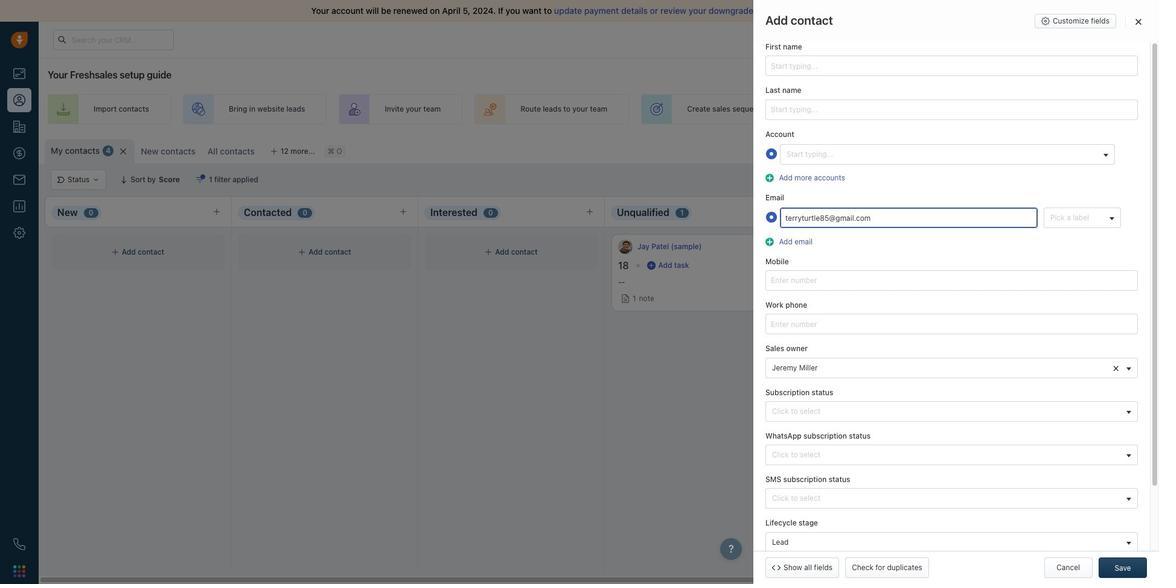 Task type: describe. For each thing, give the bounding box(es) containing it.
s image
[[813, 240, 828, 254]]

phone image
[[13, 539, 25, 551]]

0 horizontal spatial container_wx8msf4aqz5i3rn1 image
[[647, 261, 655, 270]]

phone element
[[7, 533, 31, 557]]

Start typing... email field
[[780, 208, 1038, 229]]

0 vertical spatial close image
[[1139, 7, 1148, 15]]

1 vertical spatial close image
[[1136, 18, 1142, 25]]

1 start typing... text field from the top
[[766, 56, 1138, 76]]

2 start typing... text field from the top
[[766, 99, 1138, 120]]



Task type: vqa. For each thing, say whether or not it's contained in the screenshot.
Search Fields text box
no



Task type: locate. For each thing, give the bounding box(es) containing it.
1 horizontal spatial container_wx8msf4aqz5i3rn1 image
[[844, 430, 852, 438]]

1 vertical spatial container_wx8msf4aqz5i3rn1 image
[[844, 430, 852, 438]]

0 vertical spatial start typing... text field
[[766, 56, 1138, 76]]

0 vertical spatial enter number text field
[[766, 270, 1138, 291]]

Start typing... text field
[[766, 56, 1138, 76], [766, 99, 1138, 120]]

dialog
[[753, 0, 1159, 584]]

close image
[[1139, 7, 1148, 15], [1136, 18, 1142, 25]]

Enter number text field
[[766, 270, 1138, 291], [766, 314, 1138, 335]]

1 enter number text field from the top
[[766, 270, 1138, 291]]

freshworks switcher image
[[13, 566, 25, 578]]

container_wx8msf4aqz5i3rn1 image
[[647, 261, 655, 270], [844, 430, 852, 438]]

1 vertical spatial start typing... text field
[[766, 99, 1138, 120]]

j image
[[618, 240, 633, 254]]

container_wx8msf4aqz5i3rn1 image
[[196, 176, 204, 184], [112, 249, 119, 256], [298, 249, 306, 256], [485, 249, 492, 256]]

l image
[[813, 323, 828, 338]]

j image
[[813, 406, 828, 421]]

2 enter number text field from the top
[[766, 314, 1138, 335]]

send email image
[[1046, 36, 1055, 44]]

1 vertical spatial enter number text field
[[766, 314, 1138, 335]]

0 vertical spatial container_wx8msf4aqz5i3rn1 image
[[647, 261, 655, 270]]

Search your CRM... text field
[[53, 30, 174, 50]]



